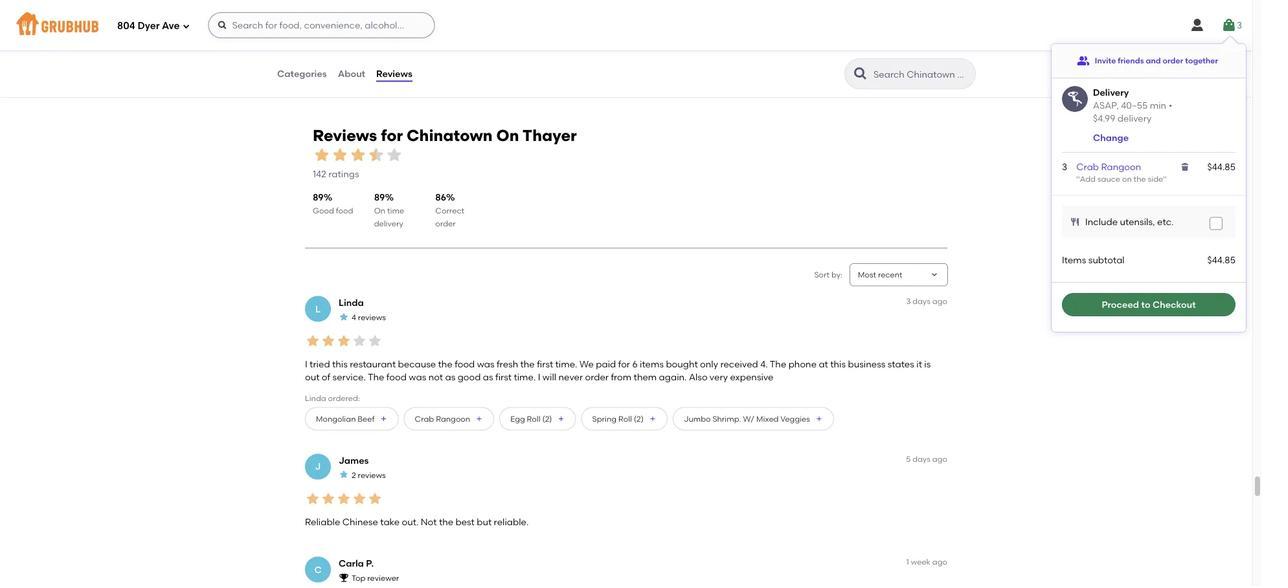Task type: vqa. For each thing, say whether or not it's contained in the screenshot.
Egg Roll (2) (2)
yes



Task type: describe. For each thing, give the bounding box(es) containing it.
spring
[[592, 414, 617, 424]]

will
[[543, 372, 556, 383]]

categories
[[277, 68, 327, 79]]

2 this from the left
[[831, 359, 846, 370]]

1 week ago
[[906, 558, 948, 567]]

2
[[352, 471, 356, 480]]

1 $44.85 from the top
[[1208, 162, 1236, 173]]

Search for food, convenience, alcohol... search field
[[208, 12, 435, 38]]

jumbo shrimp. w/ mixed veggies button
[[673, 408, 834, 431]]

proceed to checkout button
[[1062, 293, 1236, 317]]

reviews for reviews
[[376, 68, 412, 79]]

most recent
[[858, 270, 903, 280]]

1 horizontal spatial i
[[538, 372, 541, 383]]

1 horizontal spatial crab rangoon
[[1077, 162, 1141, 173]]

0 vertical spatial first
[[537, 359, 553, 370]]

reviews for james
[[358, 471, 386, 480]]

mixed
[[757, 414, 779, 424]]

2 " from the left
[[1163, 174, 1167, 184]]

not
[[429, 372, 443, 383]]

egg roll (2)
[[510, 414, 552, 424]]

w/
[[743, 414, 755, 424]]

0 horizontal spatial time.
[[514, 372, 536, 383]]

linda for linda
[[339, 297, 364, 308]]

from
[[611, 372, 632, 383]]

1 vertical spatial was
[[409, 372, 426, 383]]

3 ago from the top
[[933, 558, 948, 567]]

top reviewer
[[352, 574, 399, 583]]

invite
[[1095, 56, 1116, 65]]

carla
[[339, 558, 364, 569]]

side
[[1148, 174, 1163, 184]]

3 button
[[1221, 14, 1242, 37]]

received
[[720, 359, 758, 370]]

proceed to checkout
[[1102, 299, 1196, 310]]

it
[[917, 359, 922, 370]]

25–40 min $2.99 delivery
[[758, 44, 808, 65]]

plus icon image for egg roll (2)
[[557, 415, 565, 423]]

spring roll (2) button
[[581, 408, 668, 431]]

dyer
[[138, 20, 160, 32]]

days for reliable chinese take out. not the best but reliable.
[[913, 455, 931, 464]]

min inside delivery asap, 40–55 min • $4.99 delivery
[[1150, 100, 1167, 111]]

reviewer
[[367, 574, 399, 583]]

min for 40–55
[[552, 44, 566, 53]]

•
[[1169, 100, 1173, 111]]

veggies
[[781, 414, 810, 424]]

89 for 89 on time delivery
[[374, 192, 385, 203]]

etc.
[[1157, 217, 1174, 228]]

items
[[1062, 255, 1086, 266]]

take
[[380, 517, 400, 528]]

jumbo
[[684, 414, 711, 424]]

caret down icon image
[[929, 270, 940, 280]]

paid
[[596, 359, 616, 370]]

1 " from the left
[[1077, 174, 1080, 184]]

shrimp.
[[713, 414, 741, 424]]

plus icon image for jumbo shrimp. w/ mixed veggies
[[815, 415, 823, 423]]

friends
[[1118, 56, 1144, 65]]

142
[[313, 169, 326, 180]]

3 days ago
[[906, 297, 948, 306]]

them
[[634, 372, 657, 383]]

(2) for spring roll (2)
[[634, 414, 644, 424]]

spring roll (2)
[[592, 414, 644, 424]]

is
[[924, 359, 931, 370]]

categories button
[[277, 51, 328, 97]]

sauce
[[1098, 174, 1121, 184]]

reviews button
[[376, 51, 413, 97]]

phone
[[789, 359, 817, 370]]

jumbo shrimp. w/ mixed veggies
[[684, 414, 810, 424]]

at
[[819, 359, 828, 370]]

states
[[888, 359, 914, 370]]

mongolian beef button
[[305, 408, 399, 431]]

also
[[689, 372, 708, 383]]

40–55 inside 40–55 min $6.99 delivery
[[527, 44, 550, 53]]

1 vertical spatial first
[[495, 372, 512, 383]]

invite friends and order together button
[[1077, 49, 1218, 73]]

the up not at the left of page
[[438, 359, 453, 370]]

items
[[640, 359, 664, 370]]

rangoon inside "button"
[[436, 414, 470, 424]]

beef
[[358, 414, 375, 424]]

on
[[1122, 174, 1132, 184]]

we
[[580, 359, 594, 370]]

1 as from the left
[[445, 372, 456, 383]]

because
[[398, 359, 436, 370]]

89 for 89 good food
[[313, 192, 324, 203]]

804
[[117, 20, 135, 32]]

fresh
[[497, 359, 518, 370]]

sort
[[814, 270, 830, 280]]

reliable
[[305, 517, 340, 528]]

reviews for linda
[[358, 313, 386, 322]]

6
[[632, 359, 638, 370]]

0 horizontal spatial 3
[[906, 297, 911, 306]]

egg roll (2) button
[[499, 408, 576, 431]]

order inside "86 correct order"
[[435, 219, 456, 229]]

delivery for 30–45
[[316, 55, 346, 65]]

4
[[352, 313, 356, 322]]

$4.99
[[1093, 113, 1116, 124]]

0 vertical spatial on
[[496, 126, 519, 145]]

business
[[848, 359, 886, 370]]

change
[[1093, 132, 1129, 143]]

89 good food
[[313, 192, 353, 215]]

delivery
[[1093, 87, 1129, 98]]

1 horizontal spatial time.
[[555, 359, 577, 370]]

p.f.
[[295, 11, 313, 23]]

j
[[315, 462, 321, 473]]

include utensils, etc.
[[1086, 217, 1174, 228]]

2 horizontal spatial food
[[455, 359, 475, 370]]

sort by:
[[814, 270, 843, 280]]

delivery asap, 40–55 min • $4.99 delivery
[[1093, 87, 1173, 124]]

week
[[911, 558, 931, 567]]

bought
[[666, 359, 698, 370]]

0 vertical spatial was
[[477, 359, 495, 370]]

40–55 inside delivery asap, 40–55 min • $4.99 delivery
[[1121, 100, 1148, 111]]



Task type: locate. For each thing, give the bounding box(es) containing it.
3 plus icon image from the left
[[557, 415, 565, 423]]

min inside 40–55 min $6.99 delivery
[[552, 44, 566, 53]]

1 horizontal spatial linda
[[339, 297, 364, 308]]

0 horizontal spatial linda
[[305, 394, 326, 404]]

2 reviews from the top
[[358, 471, 386, 480]]

0 horizontal spatial rangoon
[[436, 414, 470, 424]]

0 horizontal spatial 40–55
[[527, 44, 550, 53]]

40–55 up $6.99
[[527, 44, 550, 53]]

3 inside button
[[1237, 20, 1242, 31]]

top
[[352, 574, 366, 583]]

1 ago from the top
[[933, 297, 948, 306]]

40–55
[[527, 44, 550, 53], [1121, 100, 1148, 111]]

service.
[[333, 372, 366, 383]]

egg
[[510, 414, 525, 424]]

and
[[1146, 56, 1161, 65]]

0 vertical spatial crab
[[1077, 162, 1099, 173]]

1 this from the left
[[332, 359, 348, 370]]

" right on
[[1163, 174, 1167, 184]]

1 horizontal spatial the
[[770, 359, 786, 370]]

1 horizontal spatial 40–55
[[1121, 100, 1148, 111]]

chinatown
[[407, 126, 493, 145]]

was up "good"
[[477, 359, 495, 370]]

p.f. chang's link
[[295, 10, 494, 24]]

ratings right 142
[[329, 169, 359, 180]]

(2) right spring
[[634, 414, 644, 424]]

0 vertical spatial $44.85
[[1208, 162, 1236, 173]]

ratings right "148"
[[927, 58, 957, 69]]

" add sauce on the side "
[[1077, 174, 1167, 184]]

0 vertical spatial rangoon
[[1101, 162, 1141, 173]]

0 vertical spatial 40–55
[[527, 44, 550, 53]]

of
[[322, 372, 330, 383]]

0 vertical spatial food
[[336, 206, 353, 215]]

together
[[1185, 56, 1218, 65]]

(2) inside button
[[634, 414, 644, 424]]

min
[[320, 44, 334, 53], [552, 44, 566, 53], [783, 44, 797, 53], [1150, 100, 1167, 111]]

min inside 30–45 min $3.99 delivery
[[320, 44, 334, 53]]

days for i tried this restaurant because the food was fresh the first time. we paid for 6 items bought only received 4. the phone at this business states it is out of service. the food was not as good as first time. i will never order from them again. also very expensive
[[913, 297, 931, 306]]

order right and
[[1163, 56, 1184, 65]]

reliable.
[[494, 517, 529, 528]]

1 horizontal spatial on
[[496, 126, 519, 145]]

on left time
[[374, 206, 385, 215]]

1 vertical spatial rangoon
[[436, 414, 470, 424]]

delivery right $2.99
[[779, 55, 808, 65]]

time. down fresh
[[514, 372, 536, 383]]

(2) inside button
[[542, 414, 552, 424]]

reliable chinese take out. not the best but reliable.
[[305, 517, 529, 528]]

svg image
[[1190, 17, 1205, 33], [1221, 17, 1237, 33], [182, 22, 190, 30], [1180, 162, 1191, 172], [1070, 217, 1080, 227], [1212, 220, 1220, 228]]

1 horizontal spatial ratings
[[927, 58, 957, 69]]

1 horizontal spatial (2)
[[634, 414, 644, 424]]

86
[[435, 192, 446, 203]]

first up will
[[537, 359, 553, 370]]

89 right 89 good food
[[374, 192, 385, 203]]

p.
[[366, 558, 374, 569]]

40–55 min $6.99 delivery
[[527, 44, 577, 65]]

utensils,
[[1120, 217, 1155, 228]]

days down "caret down icon"
[[913, 297, 931, 306]]

plus icon image for spring roll (2)
[[649, 415, 657, 423]]

first down fresh
[[495, 372, 512, 383]]

james
[[339, 455, 369, 466]]

1 vertical spatial reviews
[[358, 471, 386, 480]]

delivery for 25–40
[[779, 55, 808, 65]]

1 vertical spatial crab rangoon
[[415, 414, 470, 424]]

1 vertical spatial crab
[[415, 414, 434, 424]]

0 vertical spatial crab rangoon
[[1077, 162, 1141, 173]]

plus icon image right veggies
[[815, 415, 823, 423]]

1 horizontal spatial rangoon
[[1101, 162, 1141, 173]]

roll
[[527, 414, 541, 424], [619, 414, 632, 424]]

89 up good
[[313, 192, 324, 203]]

0 horizontal spatial 89
[[313, 192, 324, 203]]

order
[[1163, 56, 1184, 65], [435, 219, 456, 229], [585, 372, 609, 383]]

0 vertical spatial reviews
[[376, 68, 412, 79]]

mongolian beef
[[316, 414, 375, 424]]

food inside 89 good food
[[336, 206, 353, 215]]

as right "good"
[[483, 372, 493, 383]]

thayer
[[523, 126, 577, 145]]

0 vertical spatial i
[[305, 359, 307, 370]]

delivery right $4.99
[[1118, 113, 1152, 124]]

include
[[1086, 217, 1118, 228]]

148
[[911, 58, 925, 69]]

1 horizontal spatial roll
[[619, 414, 632, 424]]

rangoon down "good"
[[436, 414, 470, 424]]

89 on time delivery
[[374, 192, 404, 229]]

1 vertical spatial time.
[[514, 372, 536, 383]]

ago down "caret down icon"
[[933, 297, 948, 306]]

1 vertical spatial ago
[[933, 455, 948, 464]]

reviews inside button
[[376, 68, 412, 79]]

2 horizontal spatial order
[[1163, 56, 1184, 65]]

1 days from the top
[[913, 297, 931, 306]]

food down 'because'
[[387, 372, 407, 383]]

expensive
[[730, 372, 774, 383]]

$6.99
[[527, 55, 546, 65]]

1 vertical spatial food
[[455, 359, 475, 370]]

order inside the i tried this restaurant because the food was fresh the first time. we paid for 6 items bought only received 4. the phone at this business states it is out of service. the food was not as good as first time. i will never order from them again. also very expensive
[[585, 372, 609, 383]]

40–55 down the delivery
[[1121, 100, 1148, 111]]

1 horizontal spatial crab
[[1077, 162, 1099, 173]]

5 plus icon image from the left
[[815, 415, 823, 423]]

2 ago from the top
[[933, 455, 948, 464]]

crab rangoon down not at the left of page
[[415, 414, 470, 424]]

0 vertical spatial ago
[[933, 297, 948, 306]]

this
[[332, 359, 348, 370], [831, 359, 846, 370]]

2 vertical spatial food
[[387, 372, 407, 383]]

very
[[710, 372, 728, 383]]

delivery right $6.99
[[548, 55, 577, 65]]

l
[[315, 304, 321, 315]]

was down 'because'
[[409, 372, 426, 383]]

plus icon image inside mongolian beef 'button'
[[380, 415, 388, 423]]

1 roll from the left
[[527, 414, 541, 424]]

0 horizontal spatial crab
[[415, 414, 434, 424]]

ratings for 142 ratings
[[329, 169, 359, 180]]

order down correct
[[435, 219, 456, 229]]

804 dyer ave
[[117, 20, 180, 32]]

1 vertical spatial ratings
[[329, 169, 359, 180]]

mongolian
[[316, 414, 356, 424]]

1 horizontal spatial first
[[537, 359, 553, 370]]

delivery inside 30–45 min $3.99 delivery
[[316, 55, 346, 65]]

the right 4.
[[770, 359, 786, 370]]

but
[[477, 517, 492, 528]]

asian
[[314, 28, 335, 37]]

2 roll from the left
[[619, 414, 632, 424]]

0 vertical spatial the
[[770, 359, 786, 370]]

this up service.
[[332, 359, 348, 370]]

not
[[421, 517, 437, 528]]

tried
[[310, 359, 330, 370]]

linda ordered:
[[305, 394, 360, 404]]

roll for spring
[[619, 414, 632, 424]]

0 horizontal spatial i
[[305, 359, 307, 370]]

1 vertical spatial reviews
[[313, 126, 377, 145]]

again.
[[659, 372, 687, 383]]

plus icon image left egg
[[476, 415, 483, 423]]

0 horizontal spatial order
[[435, 219, 456, 229]]

crab
[[1077, 162, 1099, 173], [415, 414, 434, 424]]

0 vertical spatial time.
[[555, 359, 577, 370]]

delivery inside 25–40 min $2.99 delivery
[[779, 55, 808, 65]]

search icon image
[[853, 66, 869, 82]]

0 vertical spatial days
[[913, 297, 931, 306]]

the right not
[[439, 517, 453, 528]]

svg image
[[217, 20, 228, 30]]

1 vertical spatial linda
[[305, 394, 326, 404]]

plus icon image inside egg roll (2) button
[[557, 415, 565, 423]]

plus icon image for mongolian beef
[[380, 415, 388, 423]]

crab inside crab rangoon "button"
[[415, 414, 434, 424]]

0 horizontal spatial was
[[409, 372, 426, 383]]

first
[[537, 359, 553, 370], [495, 372, 512, 383]]

1 plus icon image from the left
[[380, 415, 388, 423]]

crab rangoon inside "button"
[[415, 414, 470, 424]]

crab up add
[[1077, 162, 1099, 173]]

plus icon image inside crab rangoon "button"
[[476, 415, 483, 423]]

89 inside 89 good food
[[313, 192, 324, 203]]

ago for reliable chinese take out. not the best but reliable.
[[933, 455, 948, 464]]

delivery for 40–55
[[548, 55, 577, 65]]

(2) right egg
[[542, 414, 552, 424]]

0 horizontal spatial ratings
[[329, 169, 359, 180]]

roll right egg
[[527, 414, 541, 424]]

on left thayer on the left top of page
[[496, 126, 519, 145]]

chang's
[[315, 11, 358, 23]]

delivery down time
[[374, 219, 403, 229]]

min for 25–40
[[783, 44, 797, 53]]

reviews right 2
[[358, 471, 386, 480]]

was
[[477, 359, 495, 370], [409, 372, 426, 383]]

1 vertical spatial days
[[913, 455, 931, 464]]

ratings for 148 ratings
[[927, 58, 957, 69]]

linda
[[339, 297, 364, 308], [305, 394, 326, 404]]

correct
[[435, 206, 464, 215]]

1 vertical spatial for
[[618, 359, 630, 370]]

invite friends and order together
[[1095, 56, 1218, 65]]

25–40
[[758, 44, 781, 53]]

reviews right about
[[376, 68, 412, 79]]

1 (2) from the left
[[542, 414, 552, 424]]

the
[[1134, 174, 1146, 184], [438, 359, 453, 370], [520, 359, 535, 370], [439, 517, 453, 528]]

2 days from the top
[[913, 455, 931, 464]]

" left sauce
[[1077, 174, 1080, 184]]

roll inside button
[[619, 414, 632, 424]]

proceed
[[1102, 299, 1139, 310]]

0 horizontal spatial this
[[332, 359, 348, 370]]

1 horizontal spatial order
[[585, 372, 609, 383]]

delivery up about
[[316, 55, 346, 65]]

0 horizontal spatial on
[[374, 206, 385, 215]]

0 horizontal spatial for
[[381, 126, 403, 145]]

linda for linda ordered:
[[305, 394, 326, 404]]

delivery icon image
[[1062, 86, 1088, 112]]

min inside 25–40 min $2.99 delivery
[[783, 44, 797, 53]]

1 horizontal spatial for
[[618, 359, 630, 370]]

change button
[[1093, 131, 1129, 144]]

the right on
[[1134, 174, 1146, 184]]

out
[[305, 372, 320, 383]]

1 vertical spatial i
[[538, 372, 541, 383]]

for inside the i tried this restaurant because the food was fresh the first time. we paid for 6 items bought only received 4. the phone at this business states it is out of service. the food was not as good as first time. i will never order from them again. also very expensive
[[618, 359, 630, 370]]

1 horizontal spatial was
[[477, 359, 495, 370]]

i left will
[[538, 372, 541, 383]]

plus icon image for crab rangoon
[[476, 415, 483, 423]]

roll right spring
[[619, 414, 632, 424]]

2 plus icon image from the left
[[476, 415, 483, 423]]

0 vertical spatial reviews
[[358, 313, 386, 322]]

i left the tried
[[305, 359, 307, 370]]

1 vertical spatial on
[[374, 206, 385, 215]]

142 ratings
[[313, 169, 359, 180]]

0 horizontal spatial (2)
[[542, 414, 552, 424]]

ago right week
[[933, 558, 948, 567]]

2 89 from the left
[[374, 192, 385, 203]]

0 vertical spatial linda
[[339, 297, 364, 308]]

good
[[313, 206, 334, 215]]

as right not at the left of page
[[445, 372, 456, 383]]

1 vertical spatial 3
[[1062, 162, 1067, 173]]

4 reviews
[[352, 313, 386, 322]]

reviews right 4
[[358, 313, 386, 322]]

(2) for egg roll (2)
[[542, 414, 552, 424]]

0 vertical spatial for
[[381, 126, 403, 145]]

ago for i tried this restaurant because the food was fresh the first time. we paid for 6 items bought only received 4. the phone at this business states it is out of service. the food was not as good as first time. i will never order from them again. also very expensive
[[933, 297, 948, 306]]

crab rangoon
[[1077, 162, 1141, 173], [415, 414, 470, 424]]

1
[[906, 558, 909, 567]]

svg image inside 3 button
[[1221, 17, 1237, 33]]

1 horizontal spatial as
[[483, 372, 493, 383]]

ave
[[162, 20, 180, 32]]

this right at
[[831, 359, 846, 370]]

tooltip
[[1052, 36, 1246, 332]]

roll for egg
[[527, 414, 541, 424]]

plus icon image inside jumbo shrimp. w/ mixed veggies button
[[815, 415, 823, 423]]

0 vertical spatial order
[[1163, 56, 1184, 65]]

order inside button
[[1163, 56, 1184, 65]]

the
[[770, 359, 786, 370], [368, 372, 384, 383]]

delivery inside 89 on time delivery
[[374, 219, 403, 229]]

checkout
[[1153, 299, 1196, 310]]

plus icon image right the beef
[[380, 415, 388, 423]]

2 vertical spatial order
[[585, 372, 609, 383]]

add
[[1080, 174, 1096, 184]]

trophy icon image
[[339, 573, 349, 583]]

c
[[314, 565, 322, 576]]

on inside 89 on time delivery
[[374, 206, 385, 215]]

2 as from the left
[[483, 372, 493, 383]]

days right 5
[[913, 455, 931, 464]]

the right fresh
[[520, 359, 535, 370]]

5
[[906, 455, 911, 464]]

1 vertical spatial $44.85
[[1208, 255, 1236, 266]]

rangoon up " add sauce on the side "
[[1101, 162, 1141, 173]]

plus icon image
[[380, 415, 388, 423], [476, 415, 483, 423], [557, 415, 565, 423], [649, 415, 657, 423], [815, 415, 823, 423]]

2 horizontal spatial 3
[[1237, 20, 1242, 31]]

0 horizontal spatial first
[[495, 372, 512, 383]]

2 vertical spatial ago
[[933, 558, 948, 567]]

1 89 from the left
[[313, 192, 324, 203]]

tooltip containing delivery
[[1052, 36, 1246, 332]]

5 days ago
[[906, 455, 948, 464]]

0 horizontal spatial crab rangoon
[[415, 414, 470, 424]]

0 horizontal spatial food
[[336, 206, 353, 215]]

0 vertical spatial 3
[[1237, 20, 1242, 31]]

reviews up 142 ratings
[[313, 126, 377, 145]]

1 reviews from the top
[[358, 313, 386, 322]]

Sort by: field
[[858, 270, 903, 281]]

1 horizontal spatial 3
[[1062, 162, 1067, 173]]

0 horizontal spatial as
[[445, 372, 456, 383]]

time
[[387, 206, 404, 215]]

subscription pass image
[[295, 27, 308, 38]]

ago
[[933, 297, 948, 306], [933, 455, 948, 464], [933, 558, 948, 567]]

30–45
[[295, 44, 318, 53]]

time.
[[555, 359, 577, 370], [514, 372, 536, 383]]

delivery inside delivery asap, 40–55 min • $4.99 delivery
[[1118, 113, 1152, 124]]

reviews for chinatown on thayer
[[313, 126, 577, 145]]

"
[[1077, 174, 1080, 184], [1163, 174, 1167, 184]]

1 vertical spatial order
[[435, 219, 456, 229]]

good
[[458, 372, 481, 383]]

star icon image
[[443, 43, 453, 54], [453, 43, 463, 54], [463, 43, 474, 54], [474, 43, 484, 54], [484, 43, 494, 54], [484, 43, 494, 54], [674, 43, 684, 54], [684, 43, 695, 54], [695, 43, 705, 54], [705, 43, 715, 54], [705, 43, 715, 54], [715, 43, 726, 54], [905, 43, 916, 54], [916, 43, 926, 54], [926, 43, 937, 54], [937, 43, 947, 54], [937, 43, 947, 54], [947, 43, 957, 54], [313, 146, 331, 164], [331, 146, 349, 164], [349, 146, 367, 164], [367, 146, 385, 164], [367, 146, 385, 164], [385, 146, 404, 164], [339, 312, 349, 322], [305, 334, 321, 349], [321, 334, 336, 349], [336, 334, 352, 349], [352, 334, 367, 349], [367, 334, 383, 349], [339, 470, 349, 480], [305, 492, 321, 507], [321, 492, 336, 507], [336, 492, 352, 507], [352, 492, 367, 507], [367, 492, 383, 507]]

Search Chinatown On Thayer search field
[[872, 68, 972, 80]]

food up "good"
[[455, 359, 475, 370]]

1 horizontal spatial food
[[387, 372, 407, 383]]

plus icon image right spring roll (2)
[[649, 415, 657, 423]]

89 inside 89 on time delivery
[[374, 192, 385, 203]]

crab down not at the left of page
[[415, 414, 434, 424]]

delivery for 89
[[374, 219, 403, 229]]

min for 30–45
[[320, 44, 334, 53]]

0 horizontal spatial roll
[[527, 414, 541, 424]]

2 vertical spatial 3
[[906, 297, 911, 306]]

1 horizontal spatial 89
[[374, 192, 385, 203]]

crab rangoon up sauce
[[1077, 162, 1141, 173]]

linda down out
[[305, 394, 326, 404]]

1 horizontal spatial this
[[831, 359, 846, 370]]

ago right 5
[[933, 455, 948, 464]]

reviews
[[358, 313, 386, 322], [358, 471, 386, 480]]

plus icon image right egg roll (2)
[[557, 415, 565, 423]]

1 vertical spatial 40–55
[[1121, 100, 1148, 111]]

1 horizontal spatial "
[[1163, 174, 1167, 184]]

restaurant
[[350, 359, 396, 370]]

0 vertical spatial ratings
[[927, 58, 957, 69]]

plus icon image inside spring roll (2) button
[[649, 415, 657, 423]]

2 reviews
[[352, 471, 386, 480]]

0 horizontal spatial the
[[368, 372, 384, 383]]

1 vertical spatial the
[[368, 372, 384, 383]]

for left 6
[[618, 359, 630, 370]]

2 (2) from the left
[[634, 414, 644, 424]]

0 horizontal spatial "
[[1077, 174, 1080, 184]]

roll inside button
[[527, 414, 541, 424]]

linda up 4
[[339, 297, 364, 308]]

food right good
[[336, 206, 353, 215]]

2 $44.85 from the top
[[1208, 255, 1236, 266]]

order down paid
[[585, 372, 609, 383]]

4 plus icon image from the left
[[649, 415, 657, 423]]

never
[[559, 372, 583, 383]]

main navigation navigation
[[0, 0, 1253, 51]]

reviews for reviews for chinatown on thayer
[[313, 126, 377, 145]]

delivery inside 40–55 min $6.99 delivery
[[548, 55, 577, 65]]

the down restaurant
[[368, 372, 384, 383]]

time. up never
[[555, 359, 577, 370]]

for left chinatown
[[381, 126, 403, 145]]

people icon image
[[1077, 54, 1090, 67]]

by:
[[832, 270, 843, 280]]



